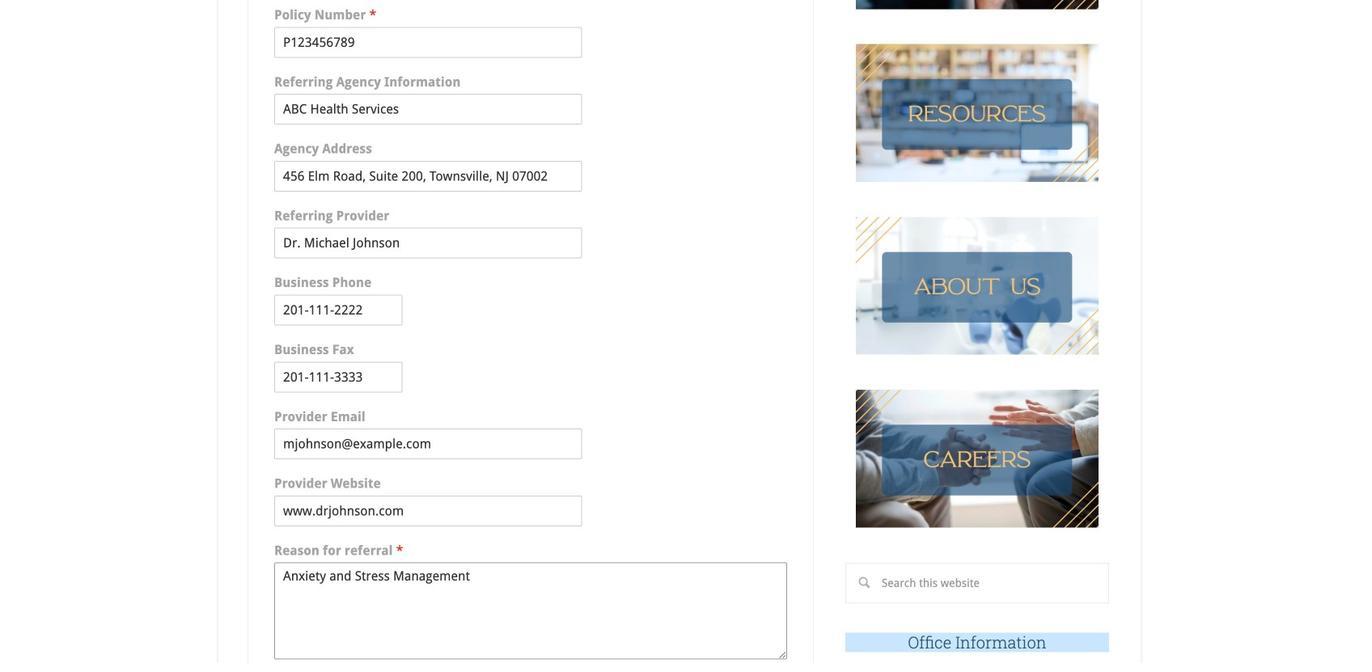 Task type: vqa. For each thing, say whether or not it's contained in the screenshot.
search field
yes



Task type: describe. For each thing, give the bounding box(es) containing it.
Agency Name text field
[[274, 94, 582, 125]]

Search this website search field
[[846, 563, 1109, 604]]



Task type: locate. For each thing, give the bounding box(es) containing it.
None text field
[[274, 429, 582, 460], [274, 496, 582, 527], [274, 429, 582, 460], [274, 496, 582, 527]]

None text field
[[274, 27, 582, 58], [274, 161, 582, 192], [274, 228, 582, 259], [274, 295, 403, 326], [274, 362, 403, 393], [274, 563, 787, 660], [274, 27, 582, 58], [274, 161, 582, 192], [274, 228, 582, 259], [274, 295, 403, 326], [274, 362, 403, 393], [274, 563, 787, 660]]

None search field
[[846, 563, 1109, 604]]



